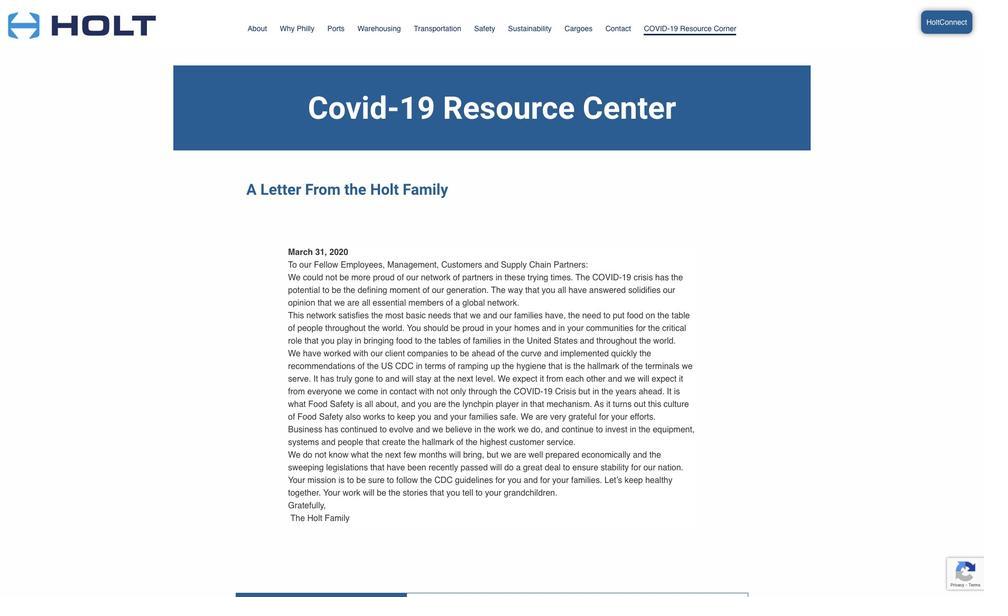 Task type: locate. For each thing, give the bounding box(es) containing it.
1 horizontal spatial covid-19 resource corner
[[644, 24, 737, 33]]

your up "states"
[[567, 324, 584, 334]]

curve
[[521, 350, 542, 359]]

0 horizontal spatial people
[[298, 324, 323, 334]]

on
[[646, 312, 655, 321]]

0 horizontal spatial with
[[353, 350, 368, 359]]

years
[[616, 388, 637, 397]]

communities
[[586, 324, 634, 334]]

march
[[288, 248, 313, 258]]

0 horizontal spatial hallmark
[[422, 438, 454, 448]]

0 horizontal spatial food
[[396, 337, 413, 346]]

your down mission on the bottom of page
[[323, 489, 340, 499]]

will down "sure"
[[363, 489, 375, 499]]

to
[[322, 286, 330, 296], [604, 312, 611, 321], [415, 337, 422, 346], [451, 350, 458, 359], [376, 375, 383, 385], [388, 413, 395, 423], [380, 426, 387, 435], [596, 426, 603, 435], [563, 464, 570, 473], [347, 477, 354, 486], [387, 477, 394, 486], [476, 489, 483, 499]]

0 horizontal spatial it
[[540, 375, 544, 385]]

throughout
[[325, 324, 366, 334], [597, 337, 637, 346]]

world. down "critical"
[[653, 337, 676, 346]]

families down the lynchpin
[[469, 413, 498, 423]]

1 horizontal spatial work
[[498, 426, 516, 435]]

1 vertical spatial have
[[303, 350, 321, 359]]

0 vertical spatial safety
[[474, 24, 495, 33]]

sustainability link
[[508, 20, 552, 40]]

are down 'at'
[[434, 400, 446, 410]]

what up legislations
[[351, 451, 369, 461]]

covid-
[[308, 90, 399, 127]]

for right stability
[[631, 464, 641, 473]]

with
[[353, 350, 368, 359], [419, 388, 434, 397]]

works
[[363, 413, 385, 423]]

united
[[527, 337, 551, 346]]

culture
[[664, 400, 689, 410]]

1 horizontal spatial food
[[627, 312, 644, 321]]

safety link
[[474, 20, 495, 40]]

about,
[[376, 400, 399, 410]]

is up each
[[565, 362, 571, 372]]

1 vertical spatial but
[[487, 451, 499, 461]]

bring,
[[463, 451, 485, 461]]

0 vertical spatial but
[[579, 388, 590, 397]]

0 vertical spatial do
[[303, 451, 312, 461]]

months
[[419, 451, 447, 461]]

we down role
[[288, 350, 301, 359]]

1 horizontal spatial from
[[547, 375, 563, 385]]

keep right the let's
[[625, 477, 643, 486]]

the down gratefully,
[[290, 515, 305, 524]]

grateful
[[569, 413, 597, 423]]

hallmark up months
[[422, 438, 454, 448]]

hallmark up other
[[588, 362, 620, 372]]

1 horizontal spatial keep
[[625, 477, 643, 486]]

to down prepared
[[563, 464, 570, 473]]

business
[[288, 426, 322, 435]]

world.
[[382, 324, 405, 334], [653, 337, 676, 346]]

evolve
[[389, 426, 414, 435]]

come
[[358, 388, 378, 397]]

but
[[579, 388, 590, 397], [487, 451, 499, 461]]

partners
[[462, 274, 493, 283]]

to
[[288, 261, 297, 270]]

0 horizontal spatial expect
[[513, 375, 538, 385]]

we
[[288, 274, 301, 283], [288, 350, 301, 359], [498, 375, 510, 385], [521, 413, 533, 423], [288, 451, 301, 461]]

0 vertical spatial from
[[547, 375, 563, 385]]

are
[[347, 299, 360, 308], [434, 400, 446, 410], [536, 413, 548, 423], [514, 451, 526, 461]]

worked
[[324, 350, 351, 359]]

bringing
[[364, 337, 394, 346]]

efforts.
[[630, 413, 656, 423]]

1 vertical spatial a
[[516, 464, 521, 473]]

0 horizontal spatial the
[[290, 515, 305, 524]]

not left know
[[315, 451, 327, 461]]

trying
[[528, 274, 548, 283]]

needs
[[428, 312, 451, 321]]

2 horizontal spatial the
[[576, 274, 590, 283]]

1 horizontal spatial it
[[667, 388, 672, 397]]

potential
[[288, 286, 320, 296]]

1 vertical spatial from
[[288, 388, 305, 397]]

1 vertical spatial do
[[504, 464, 514, 473]]

in
[[496, 274, 502, 283], [487, 324, 493, 334], [559, 324, 565, 334], [355, 337, 361, 346], [504, 337, 511, 346], [416, 362, 423, 372], [381, 388, 387, 397], [593, 388, 599, 397], [521, 400, 528, 410], [475, 426, 481, 435], [630, 426, 637, 435]]

0 horizontal spatial throughout
[[325, 324, 366, 334]]

1 vertical spatial your
[[323, 489, 340, 499]]

that
[[525, 286, 540, 296], [318, 299, 332, 308], [454, 312, 468, 321], [305, 337, 319, 346], [549, 362, 563, 372], [530, 400, 544, 410], [366, 438, 380, 448], [370, 464, 385, 473], [430, 489, 444, 499]]

1 horizontal spatial throughout
[[597, 337, 637, 346]]

are up satisfies
[[347, 299, 360, 308]]

0 horizontal spatial do
[[303, 451, 312, 461]]

1 vertical spatial cdc
[[435, 477, 453, 486]]

in down efforts.
[[630, 426, 637, 435]]

expect down terminals
[[652, 375, 677, 385]]

family
[[403, 181, 448, 199], [325, 515, 350, 524]]

1 vertical spatial covid-19 resource corner
[[236, 70, 551, 99]]

our down bringing
[[371, 350, 383, 359]]

could
[[303, 274, 323, 283]]

is
[[565, 362, 571, 372], [674, 388, 680, 397], [356, 400, 362, 410], [339, 477, 345, 486]]

members
[[409, 299, 444, 308]]

the up network.
[[491, 286, 506, 296]]

in right player
[[521, 400, 528, 410]]

it
[[314, 375, 318, 385], [667, 388, 672, 397]]

and down the have, at bottom right
[[542, 324, 556, 334]]

proud up the defining
[[373, 274, 395, 283]]

1 vertical spatial family
[[325, 515, 350, 524]]

0 vertical spatial a
[[456, 299, 460, 308]]

of up needs
[[446, 299, 453, 308]]

food left on
[[627, 312, 644, 321]]

terms
[[425, 362, 446, 372]]

0 horizontal spatial what
[[288, 400, 306, 410]]

with down bringing
[[353, 350, 368, 359]]

1 horizontal spatial the
[[491, 286, 506, 296]]

warehousing link
[[358, 20, 401, 40]]

2 vertical spatial not
[[315, 451, 327, 461]]

keep up evolve
[[397, 413, 416, 423]]

0 horizontal spatial holt
[[307, 515, 322, 524]]

families.
[[571, 477, 602, 486]]

0 horizontal spatial keep
[[397, 413, 416, 423]]

0 horizontal spatial work
[[343, 489, 361, 499]]

0 vertical spatial proud
[[373, 274, 395, 283]]

for down as
[[599, 413, 609, 423]]

your down guidelines
[[485, 489, 502, 499]]

guidelines
[[455, 477, 493, 486]]

not
[[326, 274, 337, 283], [437, 388, 448, 397], [315, 451, 327, 461]]

have down the times.
[[569, 286, 587, 296]]

at
[[434, 375, 441, 385]]

families
[[514, 312, 543, 321], [473, 337, 502, 346], [469, 413, 498, 423]]

next
[[457, 375, 473, 385], [385, 451, 401, 461]]

of down the believe
[[456, 438, 464, 448]]

1 vertical spatial work
[[343, 489, 361, 499]]

1 horizontal spatial next
[[457, 375, 473, 385]]

0 horizontal spatial family
[[325, 515, 350, 524]]

ports
[[327, 24, 345, 33]]

2 horizontal spatial have
[[569, 286, 587, 296]]

0 vertical spatial holt
[[370, 181, 399, 199]]

great
[[523, 464, 543, 473]]

0 vertical spatial family
[[403, 181, 448, 199]]

1 vertical spatial the
[[491, 286, 506, 296]]

0 vertical spatial food
[[627, 312, 644, 321]]

1 vertical spatial what
[[351, 451, 369, 461]]

the
[[344, 181, 366, 199], [671, 274, 683, 283], [344, 286, 355, 296], [371, 312, 383, 321], [568, 312, 580, 321], [658, 312, 669, 321], [368, 324, 380, 334], [648, 324, 660, 334], [424, 337, 436, 346], [513, 337, 525, 346], [639, 337, 651, 346], [507, 350, 519, 359], [640, 350, 651, 359], [367, 362, 379, 372], [503, 362, 514, 372], [574, 362, 585, 372], [631, 362, 643, 372], [443, 375, 455, 385], [500, 388, 511, 397], [602, 388, 613, 397], [448, 400, 460, 410], [484, 426, 496, 435], [639, 426, 651, 435], [408, 438, 420, 448], [466, 438, 478, 448], [371, 451, 383, 461], [650, 451, 661, 461], [420, 477, 432, 486], [389, 489, 401, 499]]

0 vertical spatial throughout
[[325, 324, 366, 334]]

and up know
[[321, 438, 336, 448]]

1 vertical spatial corner
[[473, 70, 551, 99]]

0 vertical spatial not
[[326, 274, 337, 283]]

1 expect from the left
[[513, 375, 538, 385]]

a left great
[[516, 464, 521, 473]]

to right "sure"
[[387, 477, 394, 486]]

0 horizontal spatial have
[[303, 350, 321, 359]]

covid-19 resource corner
[[644, 24, 737, 33], [236, 70, 551, 99]]

be down fellow
[[332, 286, 341, 296]]

0 horizontal spatial world.
[[382, 324, 405, 334]]

that down 'continued'
[[366, 438, 380, 448]]

0 vertical spatial has
[[655, 274, 669, 283]]

critical
[[662, 324, 686, 334]]

we up customer
[[518, 426, 529, 435]]

a
[[456, 299, 460, 308], [516, 464, 521, 473]]

your
[[288, 477, 305, 486], [323, 489, 340, 499]]

food down everyone
[[308, 400, 328, 410]]

1 horizontal spatial with
[[419, 388, 434, 397]]

1 vertical spatial next
[[385, 451, 401, 461]]

do up sweeping at the left of the page
[[303, 451, 312, 461]]

in up stay
[[416, 362, 423, 372]]

it right as
[[606, 400, 611, 410]]

0 vertical spatial world.
[[382, 324, 405, 334]]

0 vertical spatial it
[[314, 375, 318, 385]]

contact
[[606, 24, 631, 33]]

2 vertical spatial have
[[387, 464, 405, 473]]

19
[[670, 24, 678, 33], [323, 70, 351, 99], [399, 90, 435, 127], [622, 274, 632, 283], [543, 388, 553, 397]]

will up contact
[[402, 375, 414, 385]]

to down tables
[[451, 350, 458, 359]]

together.
[[288, 489, 321, 499]]

a left global
[[456, 299, 460, 308]]

1 horizontal spatial holt
[[370, 181, 399, 199]]

families up homes on the right bottom of page
[[514, 312, 543, 321]]

2020
[[329, 248, 348, 258]]

way
[[508, 286, 523, 296]]

has
[[655, 274, 669, 283], [321, 375, 334, 385], [325, 426, 338, 435]]

crisis
[[555, 388, 576, 397]]

1 vertical spatial families
[[473, 337, 502, 346]]

of up role
[[288, 324, 295, 334]]

we down 'systems'
[[288, 451, 301, 461]]

holt logistics image
[[8, 0, 156, 44]]

that up do,
[[530, 400, 544, 410]]

1 vertical spatial safety
[[330, 400, 354, 410]]

1 horizontal spatial a
[[516, 464, 521, 473]]

highest
[[480, 438, 507, 448]]

next down the create
[[385, 451, 401, 461]]

hygiene
[[517, 362, 546, 372]]

0 vertical spatial what
[[288, 400, 306, 410]]

safety
[[474, 24, 495, 33], [330, 400, 354, 410], [319, 413, 343, 423]]

network down management,
[[421, 274, 451, 283]]

we down up
[[498, 375, 510, 385]]

1 horizontal spatial have
[[387, 464, 405, 473]]

ramping
[[458, 362, 488, 372]]

food
[[627, 312, 644, 321], [396, 337, 413, 346]]

your up together.
[[288, 477, 305, 486]]

people down 'continued'
[[338, 438, 363, 448]]

each
[[566, 375, 584, 385]]

1 horizontal spatial family
[[403, 181, 448, 199]]

well
[[529, 451, 543, 461]]

not down 'at'
[[437, 388, 448, 397]]

in down other
[[593, 388, 599, 397]]

safety up also
[[330, 400, 354, 410]]

throughout up play
[[325, 324, 366, 334]]

has right crisis
[[655, 274, 669, 283]]

from
[[305, 181, 341, 199]]

0 vertical spatial all
[[558, 286, 566, 296]]

should
[[424, 324, 449, 334]]

grandchildren.
[[504, 489, 558, 499]]

be up ramping
[[460, 350, 469, 359]]

proud down global
[[463, 324, 484, 334]]

why
[[280, 24, 295, 33]]

covid-
[[644, 24, 670, 33], [236, 70, 323, 99], [592, 274, 622, 283], [514, 388, 543, 397]]

next up only
[[457, 375, 473, 385]]

0 vertical spatial cdc
[[395, 362, 414, 372]]

cdc
[[395, 362, 414, 372], [435, 477, 453, 486]]

that down trying
[[525, 286, 540, 296]]

1 horizontal spatial network
[[421, 274, 451, 283]]

we down global
[[470, 312, 481, 321]]

31,
[[315, 248, 327, 258]]

cdc down recently
[[435, 477, 453, 486]]

will right passed
[[490, 464, 502, 473]]

1 vertical spatial proud
[[463, 324, 484, 334]]

1 vertical spatial hallmark
[[422, 438, 454, 448]]

from down serve.
[[288, 388, 305, 397]]

we down highest
[[501, 451, 512, 461]]

few
[[404, 451, 417, 461]]

safety left also
[[319, 413, 343, 423]]

2 vertical spatial has
[[325, 426, 338, 435]]

of down customers
[[453, 274, 460, 283]]

0 vertical spatial your
[[288, 477, 305, 486]]

our up healthy
[[644, 464, 656, 473]]

people down this
[[298, 324, 323, 334]]

1 horizontal spatial hallmark
[[588, 362, 620, 372]]

it down terminals
[[679, 375, 683, 385]]



Task type: vqa. For each thing, say whether or not it's contained in the screenshot.
create
yes



Task type: describe. For each thing, give the bounding box(es) containing it.
1 vertical spatial all
[[362, 299, 370, 308]]

gratefully,
[[288, 502, 326, 511]]

that right hygiene
[[549, 362, 563, 372]]

need
[[582, 312, 601, 321]]

table
[[672, 312, 690, 321]]

in right the believe
[[475, 426, 481, 435]]

times.
[[551, 274, 573, 283]]

we up do,
[[521, 413, 533, 423]]

this
[[288, 312, 304, 321]]

customers
[[441, 261, 482, 270]]

0 vertical spatial have
[[569, 286, 587, 296]]

cargoes
[[565, 24, 593, 33]]

0 horizontal spatial next
[[385, 451, 401, 461]]

employees,
[[341, 261, 385, 270]]

we right terminals
[[682, 362, 693, 372]]

passed
[[461, 464, 488, 473]]

follow
[[396, 477, 418, 486]]

and down the united
[[544, 350, 558, 359]]

be left "sure"
[[356, 477, 366, 486]]

resource for a letter from the holt family
[[358, 70, 466, 99]]

1 vertical spatial world.
[[653, 337, 676, 346]]

transportation link
[[414, 20, 461, 40]]

to left invest
[[596, 426, 603, 435]]

for right guidelines
[[496, 477, 506, 486]]

1 vertical spatial not
[[437, 388, 448, 397]]

our down management,
[[406, 274, 419, 283]]

1 vertical spatial keep
[[625, 477, 643, 486]]

that up "sure"
[[370, 464, 385, 473]]

do,
[[531, 426, 543, 435]]

of up "moment" on the left of the page
[[397, 274, 404, 283]]

to down about,
[[388, 413, 395, 423]]

1 vertical spatial food
[[298, 413, 317, 423]]

0 vertical spatial covid-19 resource corner
[[644, 24, 737, 33]]

lynchpin
[[463, 400, 494, 410]]

0 horizontal spatial it
[[314, 375, 318, 385]]

of up up
[[498, 350, 505, 359]]

sweeping
[[288, 464, 324, 473]]

2 expect from the left
[[652, 375, 677, 385]]

0 vertical spatial hallmark
[[588, 362, 620, 372]]

we down to
[[288, 274, 301, 283]]

0 horizontal spatial your
[[288, 477, 305, 486]]

implemented
[[561, 350, 609, 359]]

solidifies
[[628, 286, 661, 296]]

deal
[[545, 464, 561, 473]]

everyone
[[307, 388, 342, 397]]

more
[[351, 274, 371, 283]]

our right solidifies
[[663, 286, 675, 296]]

mechanism.
[[547, 400, 592, 410]]

in up "states"
[[559, 324, 565, 334]]

1 vertical spatial it
[[667, 388, 672, 397]]

we up satisfies
[[334, 299, 345, 308]]

in left the united
[[504, 337, 511, 346]]

ports link
[[327, 20, 345, 40]]

0 horizontal spatial proud
[[373, 274, 395, 283]]

that right role
[[305, 337, 319, 346]]

to down could at the left of page
[[322, 286, 330, 296]]

create
[[382, 438, 406, 448]]

stay
[[416, 375, 432, 385]]

be left more
[[340, 274, 349, 283]]

1 vertical spatial holt
[[307, 515, 322, 524]]

1 horizontal spatial it
[[606, 400, 611, 410]]

quickly
[[611, 350, 637, 359]]

1 horizontal spatial what
[[351, 451, 369, 461]]

is down legislations
[[339, 477, 345, 486]]

we up years
[[625, 375, 635, 385]]

to down the works in the bottom left of the page
[[380, 426, 387, 435]]

put
[[613, 312, 625, 321]]

to down us on the bottom left of the page
[[376, 375, 383, 385]]

and up healthy
[[633, 451, 647, 461]]

1 vertical spatial with
[[419, 388, 434, 397]]

your up the believe
[[450, 413, 467, 423]]

to right tell at the left
[[476, 489, 483, 499]]

will up ahead.
[[638, 375, 650, 385]]

a
[[246, 181, 257, 199]]

moment
[[390, 286, 420, 296]]

0 vertical spatial the
[[576, 274, 590, 283]]

ensure
[[573, 464, 598, 473]]

2 vertical spatial all
[[365, 400, 373, 410]]

our up members
[[432, 286, 444, 296]]

and down us on the bottom left of the page
[[385, 375, 400, 385]]

know
[[329, 451, 349, 461]]

that down global
[[454, 312, 468, 321]]

1 vertical spatial throughout
[[597, 337, 637, 346]]

defining
[[358, 286, 387, 296]]

and down very
[[545, 426, 559, 435]]

in left these
[[496, 274, 502, 283]]

1 vertical spatial has
[[321, 375, 334, 385]]

your left homes on the right bottom of page
[[496, 324, 512, 334]]

continued
[[341, 426, 377, 435]]

holtconnect button
[[921, 11, 973, 34]]

in up ahead
[[487, 324, 493, 334]]

satisfies
[[338, 312, 369, 321]]

of up gone
[[358, 362, 365, 372]]

the holt family
[[290, 515, 350, 524]]

believe
[[446, 426, 472, 435]]

nation.
[[658, 464, 684, 473]]

1 vertical spatial food
[[396, 337, 413, 346]]

resource for march 31, 2020
[[443, 90, 575, 127]]

2 vertical spatial families
[[469, 413, 498, 423]]

1 horizontal spatial do
[[504, 464, 514, 473]]

to down legislations
[[347, 477, 354, 486]]

states
[[554, 337, 578, 346]]

only
[[451, 388, 466, 397]]

be up tables
[[451, 324, 460, 334]]

and up grandchildren.
[[524, 477, 538, 486]]

transportation
[[414, 24, 461, 33]]

sustainability
[[508, 24, 552, 33]]

to left put
[[604, 312, 611, 321]]

1 horizontal spatial proud
[[463, 324, 484, 334]]

we down truly
[[345, 388, 355, 397]]

network.
[[487, 299, 519, 308]]

client
[[385, 350, 405, 359]]

0 horizontal spatial from
[[288, 388, 305, 397]]

for down deal
[[540, 477, 550, 486]]

serve.
[[288, 375, 311, 385]]

service.
[[547, 438, 576, 448]]

1 horizontal spatial but
[[579, 388, 590, 397]]

and down network.
[[483, 312, 497, 321]]

of down quickly
[[622, 362, 629, 372]]

0 vertical spatial keep
[[397, 413, 416, 423]]

your down turns
[[611, 413, 628, 423]]

for down on
[[636, 324, 646, 334]]

are up do,
[[536, 413, 548, 423]]

recently
[[429, 464, 458, 473]]

most
[[385, 312, 404, 321]]

and up partners
[[485, 261, 499, 270]]

this
[[648, 400, 661, 410]]

in right play
[[355, 337, 361, 346]]

these
[[505, 274, 525, 283]]

continue
[[562, 426, 594, 435]]

of right tables
[[464, 337, 471, 346]]

0 horizontal spatial but
[[487, 451, 499, 461]]

as
[[594, 400, 604, 410]]

gone
[[355, 375, 374, 385]]

holtconnect
[[927, 18, 967, 26]]

sure
[[368, 477, 385, 486]]

of up members
[[423, 286, 430, 296]]

about link
[[248, 20, 267, 40]]

ahead
[[472, 350, 495, 359]]

will up recently
[[449, 451, 461, 461]]

that right opinion
[[318, 299, 332, 308]]

0 horizontal spatial network
[[306, 312, 336, 321]]

march 31, 2020 to our fellow employees, management, customers and supply chain partners: we could not be more proud of our network of partners in these trying times. the covid-19 crisis has the potential to be the defining moment of our generation. the way that you all have answered solidifies our opinion that we are all essential members of a global network. this network satisfies the most basic needs that we and our families have, the need to put food on the table of people throughout the world. you should be proud in your homes and in your communities for the critical role that you play in bringing food to the tables of families in the united states and throughout the world. we have worked with our client companies to be ahead of the curve and implemented quickly the recommendations of the us cdc in terms of ramping up the hygiene that is the hallmark of the terminals we serve. it has truly gone to and will stay at the next level. we expect it from each other and we will expect it from everyone we come in contact with not only through the covid-19 crisis but in the years ahead. it is what food safety is all about, and you are the lynchpin player in that mechanism. as it turns out this culture of food safety also works to keep you and your families safe. we are very grateful for your efforts. business has continued to evolve and we believe in the work we do, and continue to invest in the equipment, systems and people that create the hallmark of the highest customer service. we do not know what the next few months will bring, but we are well prepared economically and the sweeping legislations that have been recently passed will do a great deal to ensure stability for our nation. your mission is to be sure to follow the cdc guidelines for you and for your families. let's keep healthy together. your work will be the stories that you tell to your grandchildren. gratefully,
[[288, 248, 695, 511]]

customer
[[510, 438, 544, 448]]

and up years
[[608, 375, 622, 385]]

truly
[[337, 375, 353, 385]]

1 horizontal spatial corner
[[714, 24, 737, 33]]

safe.
[[500, 413, 519, 423]]

0 vertical spatial food
[[308, 400, 328, 410]]

0 vertical spatial next
[[457, 375, 473, 385]]

0 horizontal spatial a
[[456, 299, 460, 308]]

center
[[583, 90, 676, 127]]

is up also
[[356, 400, 362, 410]]

play
[[337, 337, 353, 346]]

our right to
[[299, 261, 312, 270]]

0 horizontal spatial covid-19 resource corner
[[236, 70, 551, 99]]

management,
[[387, 261, 439, 270]]

our down network.
[[500, 312, 512, 321]]

0 vertical spatial with
[[353, 350, 368, 359]]

that right the stories
[[430, 489, 444, 499]]

and right evolve
[[416, 426, 430, 435]]

0 vertical spatial families
[[514, 312, 543, 321]]

are down customer
[[514, 451, 526, 461]]

1 horizontal spatial your
[[323, 489, 340, 499]]

turns
[[613, 400, 632, 410]]

in up about,
[[381, 388, 387, 397]]

letter
[[260, 181, 301, 199]]

of right terms
[[448, 362, 455, 372]]

generation.
[[447, 286, 489, 296]]

mission
[[308, 477, 336, 486]]

0 horizontal spatial cdc
[[395, 362, 414, 372]]

answered
[[589, 286, 626, 296]]

of up business
[[288, 413, 295, 423]]

is up the culture
[[674, 388, 680, 397]]

economically
[[582, 451, 631, 461]]

1 vertical spatial people
[[338, 438, 363, 448]]

philly
[[297, 24, 315, 33]]

ahead.
[[639, 388, 665, 397]]

to down you
[[415, 337, 422, 346]]

2 vertical spatial the
[[290, 515, 305, 524]]

a letter from the holt family
[[246, 181, 448, 199]]

and down contact
[[401, 400, 416, 410]]

1 horizontal spatial cdc
[[435, 477, 453, 486]]

tables
[[439, 337, 461, 346]]

we left the believe
[[432, 426, 443, 435]]

0 vertical spatial work
[[498, 426, 516, 435]]

other
[[587, 375, 606, 385]]

2 vertical spatial safety
[[319, 413, 343, 423]]

been
[[408, 464, 426, 473]]

systems
[[288, 438, 319, 448]]

0 vertical spatial people
[[298, 324, 323, 334]]

and up implemented
[[580, 337, 594, 346]]

2 horizontal spatial it
[[679, 375, 683, 385]]

and up the believe
[[434, 413, 448, 423]]

legislations
[[326, 464, 368, 473]]

covid-19 resource corner link
[[644, 12, 737, 42]]

have,
[[545, 312, 566, 321]]



